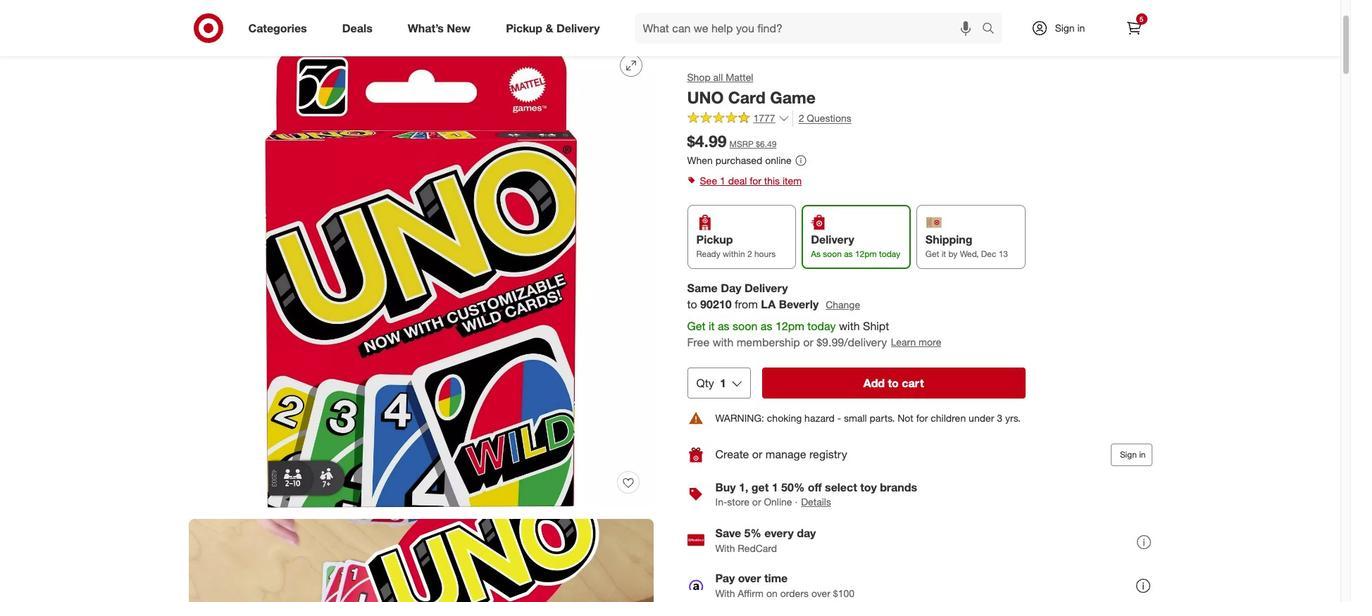 Task type: describe. For each thing, give the bounding box(es) containing it.
categories link
[[236, 13, 325, 44]]

$4.99 msrp $6.49
[[687, 131, 777, 150]]

create
[[715, 448, 749, 462]]

what's new
[[408, 21, 471, 35]]

target link
[[188, 15, 215, 27]]

sign in button
[[1111, 444, 1152, 466]]

to 90210
[[687, 297, 732, 312]]

time
[[764, 571, 788, 585]]

categories
[[248, 21, 307, 35]]

beverly
[[779, 297, 819, 312]]

3
[[997, 412, 1003, 424]]

pay
[[715, 571, 735, 585]]

today inside get it as soon as 12pm today with shipt free with membership or $9.99/delivery learn more
[[808, 319, 836, 333]]

5
[[1140, 15, 1144, 23]]

pickup ready within 2 hours
[[696, 233, 776, 259]]

buy
[[715, 480, 736, 494]]

with inside pay over time with affirm on orders over $100
[[715, 587, 735, 599]]

50%
[[781, 480, 805, 494]]

2 inside 'pickup ready within 2 hours'
[[747, 249, 752, 259]]

5 link
[[1118, 13, 1149, 44]]

0 vertical spatial over
[[738, 571, 761, 585]]

0 horizontal spatial as
[[718, 319, 730, 333]]

delivery as soon as 12pm today
[[811, 233, 900, 259]]

store
[[727, 496, 750, 508]]

shipping
[[926, 233, 973, 247]]

same day delivery
[[687, 281, 788, 295]]

create or manage registry
[[715, 448, 847, 462]]

questions
[[807, 112, 852, 124]]

affirm
[[738, 587, 764, 599]]

game
[[770, 87, 816, 107]]

see 1 deal for this item link
[[687, 171, 1152, 191]]

1 games from the left
[[253, 15, 285, 27]]

add to cart button
[[762, 368, 1025, 399]]

hours
[[754, 249, 776, 259]]

details
[[801, 496, 831, 508]]

parts.
[[870, 412, 895, 424]]

shop
[[687, 71, 711, 83]]

90210
[[700, 297, 732, 312]]

ready
[[696, 249, 720, 259]]

msrp
[[729, 138, 754, 149]]

cart
[[902, 376, 924, 390]]

registry
[[809, 448, 847, 462]]

& for pickup
[[546, 21, 553, 35]]

1,
[[739, 480, 748, 494]]

0 vertical spatial card
[[339, 15, 360, 27]]

when purchased online
[[687, 155, 792, 167]]

all
[[713, 71, 723, 83]]

pay over time with affirm on orders over $100
[[715, 571, 855, 599]]

small
[[844, 412, 867, 424]]

2 / from the left
[[247, 15, 250, 27]]

deal
[[728, 175, 747, 187]]

under
[[969, 412, 994, 424]]

qty
[[696, 376, 714, 390]]

-
[[837, 412, 841, 424]]

$9.99/delivery
[[817, 335, 887, 349]]

new
[[447, 21, 471, 35]]

pickup for ready
[[696, 233, 733, 247]]

$100
[[833, 587, 855, 599]]

& for games
[[287, 15, 293, 27]]

see
[[700, 175, 717, 187]]

day
[[721, 281, 741, 295]]

deals
[[342, 21, 372, 35]]

uno card game, 1 of 9 image
[[188, 43, 653, 508]]

uno
[[687, 87, 724, 107]]

in inside button
[[1139, 449, 1146, 460]]

what's new link
[[396, 13, 488, 44]]

shop all mattel uno card game
[[687, 71, 816, 107]]

What can we help you find? suggestions appear below search field
[[634, 13, 985, 44]]

when
[[687, 155, 713, 167]]

mattel
[[726, 71, 753, 83]]

or inside buy 1, get 1 50% off select toy brands in-store or online ∙ details
[[752, 496, 761, 508]]

puzzles
[[296, 15, 330, 27]]

1 inside buy 1, get 1 50% off select toy brands in-store or online ∙ details
[[772, 480, 778, 494]]

card games link
[[339, 15, 394, 27]]

soon inside get it as soon as 12pm today with shipt free with membership or $9.99/delivery learn more
[[733, 319, 758, 333]]

get
[[752, 480, 769, 494]]

sign in inside button
[[1120, 449, 1146, 460]]

search button
[[975, 13, 1009, 46]]

2 questions
[[799, 112, 852, 124]]

games & puzzles
[[253, 15, 330, 27]]

12pm inside get it as soon as 12pm today with shipt free with membership or $9.99/delivery learn more
[[776, 319, 804, 333]]

13
[[999, 249, 1008, 259]]

delivery for pickup & delivery
[[556, 21, 600, 35]]

buy 1, get 1 50% off select toy brands in-store or online ∙ details
[[715, 480, 917, 508]]

toy
[[860, 480, 877, 494]]

dec
[[981, 249, 996, 259]]

target
[[188, 15, 215, 27]]

warning:
[[715, 412, 764, 424]]

wed,
[[960, 249, 979, 259]]

pickup & delivery
[[506, 21, 600, 35]]

as inside "delivery as soon as 12pm today"
[[844, 249, 853, 259]]



Task type: vqa. For each thing, say whether or not it's contained in the screenshot.
Target Cyber Monday image
no



Task type: locate. For each thing, give the bounding box(es) containing it.
1 horizontal spatial games
[[363, 15, 394, 27]]

more
[[919, 336, 941, 348]]

soon right as
[[823, 249, 842, 259]]

0 vertical spatial for
[[750, 175, 761, 187]]

today inside "delivery as soon as 12pm today"
[[879, 249, 900, 259]]

toys link
[[224, 15, 244, 27]]

1 horizontal spatial sign
[[1120, 449, 1137, 460]]

games left the what's
[[363, 15, 394, 27]]

12pm inside "delivery as soon as 12pm today"
[[855, 249, 877, 259]]

shipping get it by wed, dec 13
[[926, 233, 1008, 259]]

1 vertical spatial 12pm
[[776, 319, 804, 333]]

1 / from the left
[[218, 15, 222, 27]]

day
[[797, 526, 816, 540]]

2 games from the left
[[363, 15, 394, 27]]

1 horizontal spatial to
[[888, 376, 899, 390]]

with
[[715, 542, 735, 554], [715, 587, 735, 599]]

0 vertical spatial get
[[926, 249, 939, 259]]

0 horizontal spatial sign
[[1055, 22, 1075, 34]]

with inside save 5% every day with redcard
[[715, 542, 735, 554]]

card
[[339, 15, 360, 27], [728, 87, 766, 107]]

0 vertical spatial soon
[[823, 249, 842, 259]]

card inside shop all mattel uno card game
[[728, 87, 766, 107]]

orders
[[780, 587, 809, 599]]

with down save
[[715, 542, 735, 554]]

0 vertical spatial 12pm
[[855, 249, 877, 259]]

0 horizontal spatial games
[[253, 15, 285, 27]]

choking
[[767, 412, 802, 424]]

2 horizontal spatial delivery
[[811, 233, 854, 247]]

2 vertical spatial 1
[[772, 480, 778, 494]]

sign in link
[[1019, 13, 1107, 44]]

sign inside button
[[1120, 449, 1137, 460]]

12pm down beverly
[[776, 319, 804, 333]]

as
[[811, 249, 821, 259]]

0 horizontal spatial pickup
[[506, 21, 542, 35]]

$6.49
[[756, 138, 777, 149]]

for
[[750, 175, 761, 187], [916, 412, 928, 424]]

1 right the see
[[720, 175, 725, 187]]

delivery for same day delivery
[[745, 281, 788, 295]]

2 vertical spatial delivery
[[745, 281, 788, 295]]

sign inside sign in link
[[1055, 22, 1075, 34]]

0 vertical spatial to
[[687, 297, 697, 312]]

12pm
[[855, 249, 877, 259], [776, 319, 804, 333]]

1 vertical spatial in
[[1139, 449, 1146, 460]]

pickup right new
[[506, 21, 542, 35]]

1 vertical spatial get
[[687, 319, 706, 333]]

1 for qty
[[720, 376, 726, 390]]

1 horizontal spatial it
[[942, 249, 946, 259]]

pickup inside 'pickup ready within 2 hours'
[[696, 233, 733, 247]]

change
[[826, 298, 860, 310]]

1 horizontal spatial in
[[1139, 449, 1146, 460]]

soon inside "delivery as soon as 12pm today"
[[823, 249, 842, 259]]

membership
[[737, 335, 800, 349]]

0 horizontal spatial /
[[218, 15, 222, 27]]

0 horizontal spatial to
[[687, 297, 697, 312]]

or inside get it as soon as 12pm today with shipt free with membership or $9.99/delivery learn more
[[803, 335, 814, 349]]

today left by in the top right of the page
[[879, 249, 900, 259]]

with down pay
[[715, 587, 735, 599]]

0 horizontal spatial in
[[1077, 22, 1085, 34]]

1 horizontal spatial /
[[247, 15, 250, 27]]

0 horizontal spatial it
[[709, 319, 715, 333]]

1 vertical spatial pickup
[[696, 233, 733, 247]]

2 inside "link"
[[799, 112, 804, 124]]

1 vertical spatial sign in
[[1120, 449, 1146, 460]]

add to cart
[[863, 376, 924, 390]]

see 1 deal for this item
[[700, 175, 802, 187]]

0 vertical spatial pickup
[[506, 21, 542, 35]]

/ right toys link
[[247, 15, 250, 27]]

or right create
[[752, 448, 762, 462]]

redcard
[[738, 542, 777, 554]]

0 vertical spatial with
[[839, 319, 860, 333]]

card games
[[339, 15, 394, 27]]

0 vertical spatial sign in
[[1055, 22, 1085, 34]]

0 horizontal spatial with
[[713, 335, 734, 349]]

learn more button
[[890, 335, 942, 351]]

it inside get it as soon as 12pm today with shipt free with membership or $9.99/delivery learn more
[[709, 319, 715, 333]]

get left by in the top right of the page
[[926, 249, 939, 259]]

5%
[[744, 526, 761, 540]]

games & puzzles link
[[253, 15, 330, 27]]

1 horizontal spatial over
[[811, 587, 830, 599]]

2 horizontal spatial as
[[844, 249, 853, 259]]

for right 'not'
[[916, 412, 928, 424]]

0 horizontal spatial &
[[287, 15, 293, 27]]

over up affirm
[[738, 571, 761, 585]]

1 up online
[[772, 480, 778, 494]]

warning: choking hazard - small parts. not for children under 3 yrs.
[[715, 412, 1021, 424]]

with
[[839, 319, 860, 333], [713, 335, 734, 349]]

0 vertical spatial sign
[[1055, 22, 1075, 34]]

delivery inside "delivery as soon as 12pm today"
[[811, 233, 854, 247]]

0 vertical spatial today
[[879, 249, 900, 259]]

over
[[738, 571, 761, 585], [811, 587, 830, 599]]

1 horizontal spatial 2
[[799, 112, 804, 124]]

to down same
[[687, 297, 697, 312]]

1 horizontal spatial delivery
[[745, 281, 788, 295]]

card right puzzles
[[339, 15, 360, 27]]

/ left toys
[[218, 15, 222, 27]]

&
[[287, 15, 293, 27], [546, 21, 553, 35]]

toys
[[224, 15, 244, 27]]

off
[[808, 480, 822, 494]]

0 vertical spatial it
[[942, 249, 946, 259]]

1 horizontal spatial 12pm
[[855, 249, 877, 259]]

same
[[687, 281, 718, 295]]

save
[[715, 526, 741, 540]]

1 vertical spatial with
[[715, 587, 735, 599]]

today down change button
[[808, 319, 836, 333]]

buy 1, get 1 50% off select toy brands link
[[715, 480, 917, 494]]

as up the membership on the right bottom of page
[[761, 319, 772, 333]]

1 vertical spatial card
[[728, 87, 766, 107]]

games right toys
[[253, 15, 285, 27]]

soon down from
[[733, 319, 758, 333]]

1 vertical spatial or
[[752, 448, 762, 462]]

over left $100
[[811, 587, 830, 599]]

or down beverly
[[803, 335, 814, 349]]

online
[[765, 155, 792, 167]]

it inside shipping get it by wed, dec 13
[[942, 249, 946, 259]]

get up free
[[687, 319, 706, 333]]

0 horizontal spatial over
[[738, 571, 761, 585]]

yrs.
[[1005, 412, 1021, 424]]

1 for see
[[720, 175, 725, 187]]

as
[[844, 249, 853, 259], [718, 319, 730, 333], [761, 319, 772, 333]]

0 horizontal spatial delivery
[[556, 21, 600, 35]]

0 horizontal spatial get
[[687, 319, 706, 333]]

1 right qty at the right of page
[[720, 376, 726, 390]]

in-
[[715, 496, 727, 508]]

pickup & delivery link
[[494, 13, 618, 44]]

1 vertical spatial for
[[916, 412, 928, 424]]

1 horizontal spatial &
[[546, 21, 553, 35]]

with right free
[[713, 335, 734, 349]]

0 horizontal spatial 12pm
[[776, 319, 804, 333]]

1 horizontal spatial card
[[728, 87, 766, 107]]

1 horizontal spatial for
[[916, 412, 928, 424]]

target / toys /
[[188, 15, 250, 27]]

1 vertical spatial today
[[808, 319, 836, 333]]

to inside button
[[888, 376, 899, 390]]

1 vertical spatial 2
[[747, 249, 752, 259]]

as right as
[[844, 249, 853, 259]]

1 horizontal spatial today
[[879, 249, 900, 259]]

0 horizontal spatial today
[[808, 319, 836, 333]]

today
[[879, 249, 900, 259], [808, 319, 836, 333]]

what's
[[408, 21, 444, 35]]

0 vertical spatial or
[[803, 335, 814, 349]]

card down mattel
[[728, 87, 766, 107]]

1
[[720, 175, 725, 187], [720, 376, 726, 390], [772, 480, 778, 494]]

delivery
[[556, 21, 600, 35], [811, 233, 854, 247], [745, 281, 788, 295]]

1 horizontal spatial pickup
[[696, 233, 733, 247]]

1 vertical spatial to
[[888, 376, 899, 390]]

for left this
[[750, 175, 761, 187]]

1 with from the top
[[715, 542, 735, 554]]

manage
[[766, 448, 806, 462]]

pickup for &
[[506, 21, 542, 35]]

learn
[[891, 336, 916, 348]]

1 vertical spatial sign
[[1120, 449, 1137, 460]]

not
[[898, 412, 914, 424]]

search
[[975, 22, 1009, 36]]

1777
[[753, 112, 775, 124]]

it
[[942, 249, 946, 259], [709, 319, 715, 333]]

to right add
[[888, 376, 899, 390]]

it up free
[[709, 319, 715, 333]]

0 vertical spatial with
[[715, 542, 735, 554]]

0 horizontal spatial 2
[[747, 249, 752, 259]]

1 horizontal spatial as
[[761, 319, 772, 333]]

save 5% every day with redcard
[[715, 526, 816, 554]]

in
[[1077, 22, 1085, 34], [1139, 449, 1146, 460]]

1 vertical spatial over
[[811, 587, 830, 599]]

on
[[766, 587, 778, 599]]

get inside get it as soon as 12pm today with shipt free with membership or $9.99/delivery learn more
[[687, 319, 706, 333]]

2 down the 'game'
[[799, 112, 804, 124]]

qty 1
[[696, 376, 726, 390]]

this
[[764, 175, 780, 187]]

get
[[926, 249, 939, 259], [687, 319, 706, 333]]

item
[[783, 175, 802, 187]]

1 horizontal spatial soon
[[823, 249, 842, 259]]

by
[[949, 249, 958, 259]]

12pm right as
[[855, 249, 877, 259]]

as down 90210
[[718, 319, 730, 333]]

or down get
[[752, 496, 761, 508]]

0 horizontal spatial soon
[[733, 319, 758, 333]]

1 vertical spatial with
[[713, 335, 734, 349]]

0 vertical spatial 1
[[720, 175, 725, 187]]

la
[[761, 297, 776, 312]]

2 with from the top
[[715, 587, 735, 599]]

1 horizontal spatial sign in
[[1120, 449, 1146, 460]]

purchased
[[716, 155, 762, 167]]

1777 link
[[687, 110, 789, 128]]

change button
[[825, 297, 861, 313]]

1 vertical spatial delivery
[[811, 233, 854, 247]]

pickup up "ready"
[[696, 233, 733, 247]]

0 horizontal spatial for
[[750, 175, 761, 187]]

1 vertical spatial 1
[[720, 376, 726, 390]]

with up $9.99/delivery
[[839, 319, 860, 333]]

2 vertical spatial or
[[752, 496, 761, 508]]

pickup
[[506, 21, 542, 35], [696, 233, 733, 247]]

2 left hours
[[747, 249, 752, 259]]

1 vertical spatial it
[[709, 319, 715, 333]]

1 horizontal spatial get
[[926, 249, 939, 259]]

image gallery element
[[188, 43, 653, 602]]

0 vertical spatial delivery
[[556, 21, 600, 35]]

deals link
[[330, 13, 390, 44]]

0 vertical spatial in
[[1077, 22, 1085, 34]]

details button
[[800, 495, 832, 510]]

0 vertical spatial 2
[[799, 112, 804, 124]]

1 horizontal spatial with
[[839, 319, 860, 333]]

or
[[803, 335, 814, 349], [752, 448, 762, 462], [752, 496, 761, 508]]

0 horizontal spatial sign in
[[1055, 22, 1085, 34]]

1 vertical spatial soon
[[733, 319, 758, 333]]

it left by in the top right of the page
[[942, 249, 946, 259]]

0 horizontal spatial card
[[339, 15, 360, 27]]

get inside shipping get it by wed, dec 13
[[926, 249, 939, 259]]



